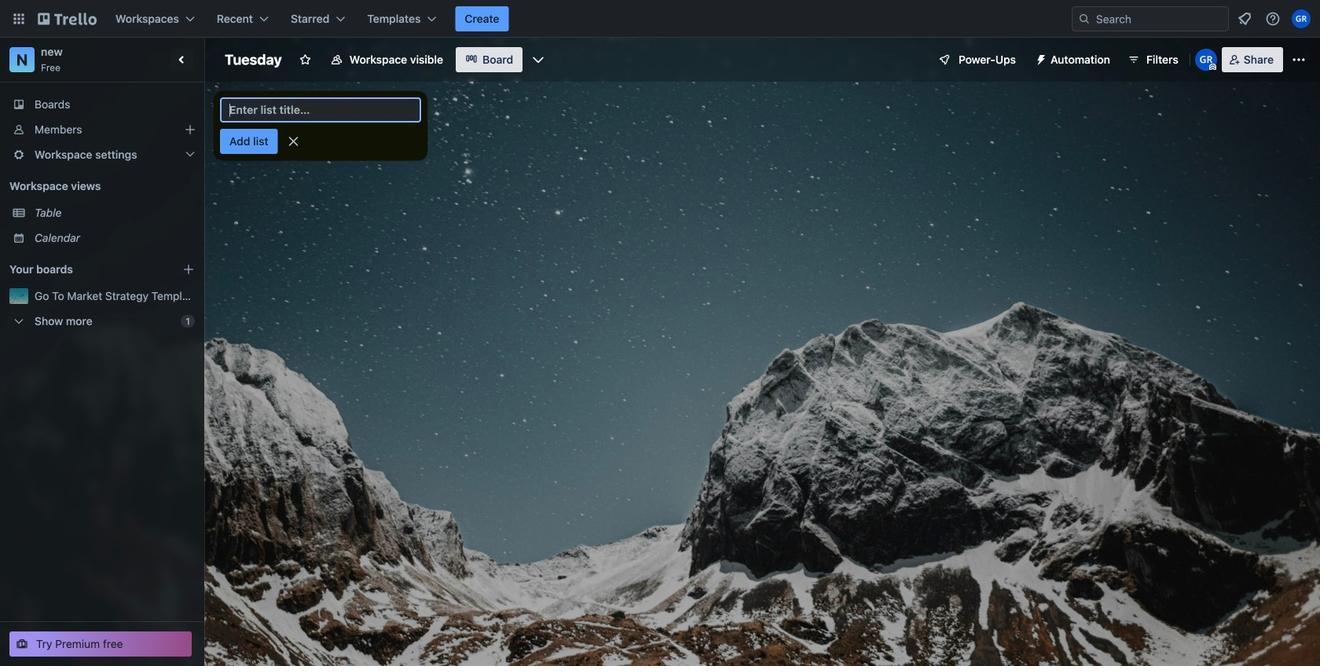 Task type: describe. For each thing, give the bounding box(es) containing it.
add board image
[[182, 263, 195, 276]]

show menu image
[[1291, 52, 1307, 68]]

search image
[[1078, 13, 1091, 25]]

primary element
[[0, 0, 1320, 38]]

Search field
[[1091, 8, 1228, 30]]

this member is an admin of this board. image
[[1209, 64, 1216, 71]]

your boards with 2 items element
[[9, 260, 159, 279]]

star or unstar board image
[[299, 53, 312, 66]]

workspace navigation collapse icon image
[[171, 49, 193, 71]]

Enter list title… text field
[[220, 97, 421, 123]]



Task type: locate. For each thing, give the bounding box(es) containing it.
cancel list editing image
[[286, 134, 301, 149]]

customize views image
[[531, 52, 546, 68]]

open information menu image
[[1265, 11, 1281, 27]]

sm image
[[1029, 47, 1051, 69]]

back to home image
[[38, 6, 97, 31]]

greg robinson (gregrobinson96) image
[[1195, 49, 1217, 71]]

Board name text field
[[217, 47, 290, 72]]

greg robinson (gregrobinson96) image
[[1292, 9, 1311, 28]]

0 notifications image
[[1235, 9, 1254, 28]]



Task type: vqa. For each thing, say whether or not it's contained in the screenshot.
this member is an admin of this board. IMAGE
yes



